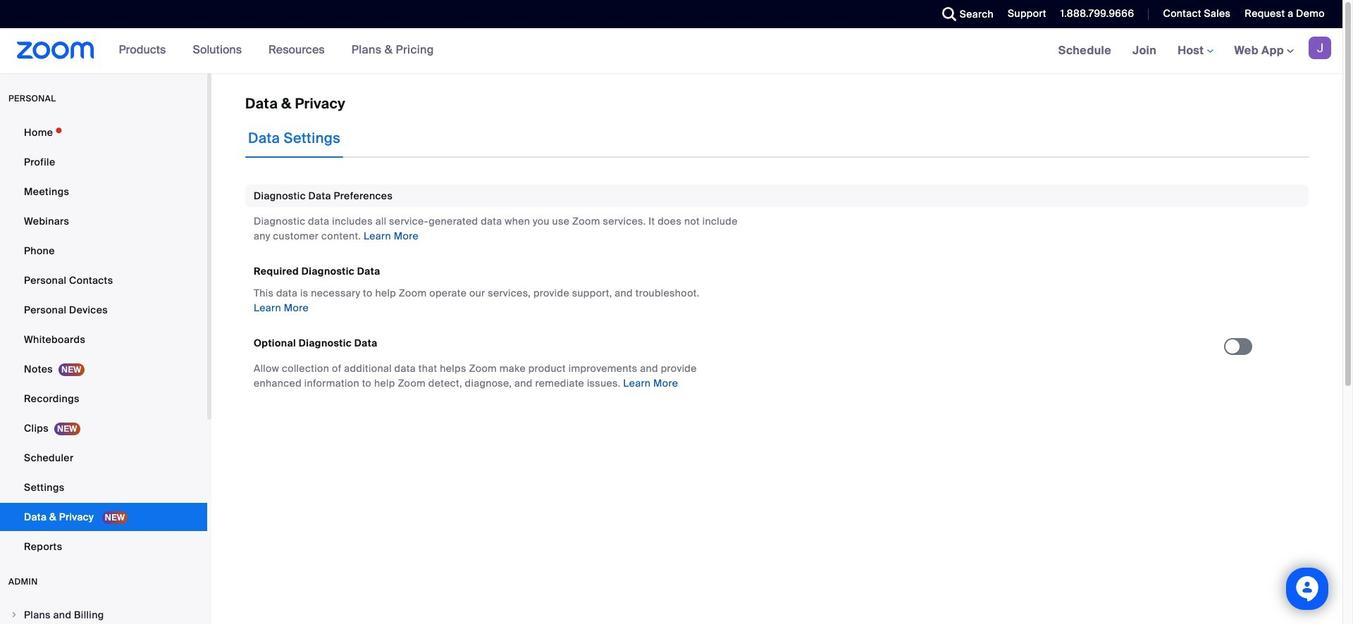 Task type: vqa. For each thing, say whether or not it's contained in the screenshot.
the Profile picture
yes



Task type: locate. For each thing, give the bounding box(es) containing it.
profile picture image
[[1309, 37, 1331, 59]]

personal menu menu
[[0, 118, 207, 562]]

tab
[[245, 118, 343, 158]]

menu item
[[0, 602, 207, 624]]

banner
[[0, 28, 1342, 74]]



Task type: describe. For each thing, give the bounding box(es) containing it.
zoom logo image
[[17, 42, 94, 59]]

meetings navigation
[[1048, 28, 1342, 74]]

product information navigation
[[108, 28, 445, 73]]

right image
[[10, 611, 18, 619]]



